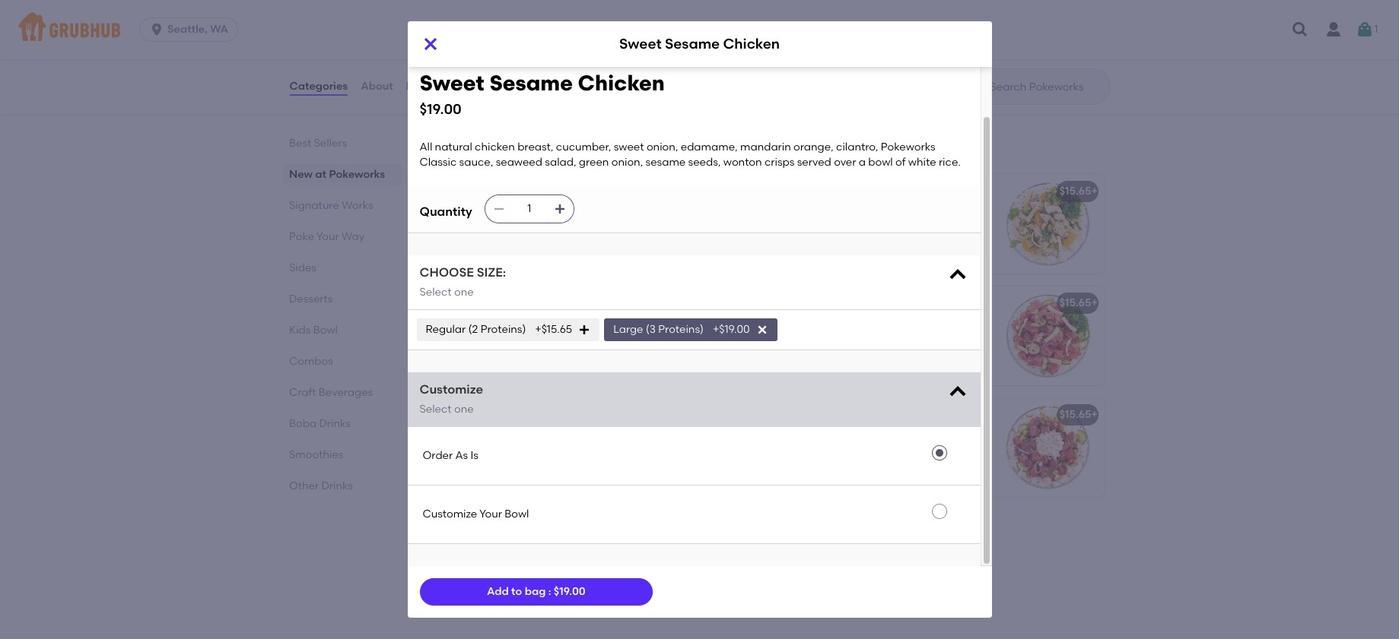 Task type: locate. For each thing, give the bounding box(es) containing it.
flavor, down pineapple,
[[474, 461, 505, 474]]

rice. inside ahi tuna, cucumber, sweet onion, edamame, sriracha aioli flavor, masago, green onion, sesame seeds, onion crisps, shredded nori served over a bowl of white rice.
[[549, 380, 571, 393]]

1 vertical spatial luxe lobster bowl image
[[649, 175, 763, 274]]

your left way
[[316, 231, 339, 243]]

warm
[[904, 71, 934, 84]]

drinks
[[319, 418, 350, 431], [321, 480, 353, 493]]

green
[[901, 86, 931, 99], [579, 156, 609, 169], [492, 349, 522, 362], [591, 461, 621, 474], [597, 573, 627, 586]]

customize up organic
[[423, 508, 477, 521]]

1 vertical spatial sweet sesame chicken
[[785, 185, 906, 198]]

a up "sweet shoyu tofu (v)"
[[506, 492, 513, 505]]

signature works up the input item quantity number field
[[432, 139, 564, 158]]

0 vertical spatial seaweed
[[496, 156, 542, 169]]

shredded inside ahi tuna, cucumber, sweet onion, edamame, sriracha aioli flavor, masago, green onion, sesame seeds, onion crisps, shredded nori served over a bowl of white rice.
[[511, 365, 560, 378]]

seeds, left wonton
[[688, 156, 721, 169]]

0 horizontal spatial proteins)
[[481, 323, 526, 336]]

served right nori
[[585, 365, 619, 378]]

0 horizontal spatial works
[[341, 199, 373, 212]]

luxe lobster bowl for luxe lobster bowl image related to sweet sesame chicken image
[[444, 185, 538, 198]]

1 vertical spatial with
[[877, 86, 899, 99]]

0 horizontal spatial ahi
[[444, 318, 461, 331]]

search icon image
[[966, 78, 984, 96]]

of inside 'atlantic salmon, cucumber, sweet onion, pineapple, cilantro, ponzu fresh flavor, seaweed salad, green onion, sesame seeds, onion crisps served over a bowl of white rice.'
[[542, 492, 553, 505]]

this
[[881, 71, 902, 84]]

$19.00 down reviews
[[420, 100, 462, 118]]

seaweed inside 'atlantic salmon, cucumber, sweet onion, pineapple, cilantro, ponzu fresh flavor, seaweed salad, green onion, sesame seeds, onion crisps served over a bowl of white rice.'
[[508, 461, 554, 474]]

2 horizontal spatial flavor,
[[574, 334, 605, 347]]

pokeworks inside all natural chicken breast, cucumber, sweet onion, edamame, mandarin orange, cilantro, pokeworks classic sauce, seaweed salad, green onion, sesame seeds, wonton crisps served over a bowl of white rice.
[[881, 141, 935, 154]]

svg image
[[1356, 21, 1374, 39], [554, 203, 566, 216], [947, 265, 968, 286], [578, 324, 590, 336]]

1 vertical spatial your
[[479, 508, 502, 521]]

rice. inside 'atlantic salmon, cucumber, sweet onion, pineapple, cilantro, ponzu fresh flavor, seaweed salad, green onion, sesame seeds, onion crisps served over a bowl of white rice.'
[[586, 492, 608, 505]]

0 vertical spatial $19.00
[[420, 100, 462, 118]]

salad, inside 'atlantic salmon, cucumber, sweet onion, pineapple, cilantro, ponzu fresh flavor, seaweed salad, green onion, sesame seeds, onion crisps served over a bowl of white rice.'
[[557, 461, 588, 474]]

svg image
[[1291, 21, 1309, 39], [149, 22, 164, 37], [421, 35, 439, 53], [493, 203, 505, 216], [756, 324, 768, 336], [947, 382, 968, 403]]

1 one from the top
[[454, 286, 474, 299]]

customize for customize your bowl
[[423, 508, 477, 521]]

bag
[[525, 586, 546, 599]]

1 vertical spatial seaweed
[[508, 461, 554, 474]]

served inside ahi tuna, cucumber, sweet onion, edamame, sriracha aioli flavor, masago, green onion, sesame seeds, onion crisps, shredded nori served over a bowl of white rice.
[[585, 365, 619, 378]]

chicken up delicate
[[822, 40, 862, 53]]

1 luxe lobster bowl image from the top
[[649, 9, 763, 108]]

shredded down the "sriracha"
[[511, 365, 560, 378]]

over up yuzu
[[444, 380, 466, 393]]

sriracha
[[503, 334, 547, 347]]

proteins) for large (3 proteins)
[[658, 323, 704, 336]]

1 button
[[1356, 16, 1378, 43]]

of
[[895, 156, 906, 169], [505, 380, 516, 393], [542, 492, 553, 505], [542, 604, 553, 617]]

0 horizontal spatial cilantro,
[[536, 446, 578, 459]]

2 shoyu from the top
[[478, 573, 510, 586]]

fresh
[[444, 461, 472, 474]]

a inside organic firm tofu, cucumber, sweet onion, shredded kale, edamame, sweet shoyu flavor, avocado, green onion, seaweed salad, sesame seeds served over a bowl of white rice.
[[506, 604, 513, 617]]

1 vertical spatial flavor,
[[474, 461, 505, 474]]

(2
[[468, 323, 478, 336]]

onion inside ahi tuna, cucumber, sweet onion, edamame, sriracha aioli flavor, masago, green onion, sesame seeds, onion crisps, shredded nori served over a bowl of white rice.
[[444, 365, 473, 378]]

1 horizontal spatial edamame,
[[556, 558, 613, 571]]

classic
[[420, 156, 457, 169]]

regular (2 proteins)
[[426, 323, 526, 336]]

cucumber, up kale,
[[538, 542, 593, 555]]

crisps
[[765, 156, 795, 169], [587, 477, 617, 490]]

cucumber, inside ahi tuna, cucumber, sweet onion, edamame, sriracha aioli flavor, masago, green onion, sesame seeds, onion crisps, shredded nori served over a bowl of white rice.
[[493, 318, 548, 331]]

sweet inside sweet sesame chicken $19.00
[[420, 70, 484, 96]]

2 horizontal spatial ahi
[[838, 297, 855, 310]]

flavor,
[[574, 334, 605, 347], [474, 461, 505, 474], [512, 573, 543, 586]]

sesame inside all natural chicken breast, cucumber, sweet onion, edamame, mandarin orange, cilantro, pokeworks classic sauce, seaweed salad, green onion, sesame seeds, wonton crisps served over a bowl of white rice.
[[646, 156, 686, 169]]

onion
[[444, 365, 473, 378], [556, 477, 585, 490]]

0 horizontal spatial crisps
[[587, 477, 617, 490]]

0 horizontal spatial signature
[[289, 199, 339, 212]]

customize up yuzu
[[420, 383, 483, 397]]

sesame inside 'atlantic salmon, cucumber, sweet onion, pineapple, cilantro, ponzu fresh flavor, seaweed salad, green onion, sesame seeds, onion crisps served over a bowl of white rice.'
[[478, 477, 518, 490]]

bowl left (v)
[[505, 508, 529, 521]]

1 horizontal spatial chicken
[[822, 40, 862, 53]]

ahi left '(2'
[[444, 318, 461, 331]]

sweet sesame chicken image
[[990, 175, 1104, 274]]

signature works up poke your way
[[289, 199, 373, 212]]

cucumber, inside organic firm tofu, cucumber, sweet onion, shredded kale, edamame, sweet shoyu flavor, avocado, green onion, seaweed salad, sesame seeds served over a bowl of white rice.
[[538, 542, 593, 555]]

green inside organic firm tofu, cucumber, sweet onion, shredded kale, edamame, sweet shoyu flavor, avocado, green onion, seaweed salad, sesame seeds served over a bowl of white rice.
[[597, 573, 627, 586]]

signature down the at
[[289, 199, 339, 212]]

crisps inside all natural chicken breast, cucumber, sweet onion, edamame, mandarin orange, cilantro, pokeworks classic sauce, seaweed salad, green onion, sesame seeds, wonton crisps served over a bowl of white rice.
[[765, 156, 795, 169]]

1 vertical spatial lobster
[[471, 185, 510, 198]]

your inside button
[[479, 508, 502, 521]]

select inside the customize select one
[[420, 403, 452, 416]]

2 horizontal spatial seeds,
[[688, 156, 721, 169]]

salad,
[[545, 156, 576, 169], [557, 461, 588, 474], [527, 588, 559, 601]]

one up atlantic
[[454, 403, 474, 416]]

drinks down craft beverages
[[319, 418, 350, 431]]

proteins) right '(2'
[[481, 323, 526, 336]]

1 vertical spatial cilantro,
[[536, 446, 578, 459]]

2 vertical spatial seaweed
[[478, 588, 525, 601]]

1 vertical spatial shoyu
[[478, 573, 510, 586]]

1 horizontal spatial your
[[479, 508, 502, 521]]

signature left breast,
[[432, 139, 510, 158]]

one down choose
[[454, 286, 474, 299]]

ahi for spicy ahi
[[475, 297, 492, 310]]

1 vertical spatial ponzu
[[580, 446, 612, 459]]

1 horizontal spatial proteins)
[[658, 323, 704, 336]]

cilantro, inside all natural chicken breast, cucumber, sweet onion, edamame, mandarin orange, cilantro, pokeworks classic sauce, seaweed salad, green onion, sesame seeds, wonton crisps served over a bowl of white rice.
[[836, 141, 878, 154]]

2 vertical spatial seeds,
[[521, 477, 553, 490]]

seeds,
[[688, 156, 721, 169], [601, 349, 634, 362], [521, 477, 553, 490]]

smoothies
[[289, 449, 343, 462]]

umami ahi image
[[990, 399, 1104, 498]]

noodles
[[890, 55, 931, 68]]

kids
[[289, 324, 310, 337]]

0 vertical spatial luxe lobster bowl
[[444, 19, 538, 31]]

signature
[[432, 139, 510, 158], [289, 199, 339, 212]]

1 vertical spatial crisps
[[587, 477, 617, 490]]

0 horizontal spatial edamame,
[[444, 334, 501, 347]]

1 horizontal spatial signature works
[[432, 139, 564, 158]]

2 one from the top
[[454, 403, 474, 416]]

edamame, up wonton
[[681, 141, 738, 154]]

rice. inside organic firm tofu, cucumber, sweet onion, shredded kale, edamame, sweet shoyu flavor, avocado, green onion, seaweed salad, sesame seeds served over a bowl of white rice.
[[586, 604, 608, 617]]

luxe lobster bowl
[[444, 19, 538, 31], [444, 185, 538, 198]]

flavor, down kale,
[[512, 573, 543, 586]]

your up firm
[[479, 508, 502, 521]]

0 horizontal spatial seeds,
[[521, 477, 553, 490]]

drinks for boba drinks
[[319, 418, 350, 431]]

one inside choose size: select one
[[454, 286, 474, 299]]

bowl
[[513, 19, 538, 31], [513, 185, 538, 198], [313, 324, 337, 337], [505, 508, 529, 521]]

0 vertical spatial signature
[[432, 139, 510, 158]]

$19.00 right :
[[554, 586, 586, 599]]

2 proteins) from the left
[[658, 323, 704, 336]]

with
[[785, 55, 806, 68], [877, 86, 899, 99]]

seeds, down pineapple,
[[521, 477, 553, 490]]

chicken up sauce, at left
[[475, 141, 515, 154]]

1 horizontal spatial sesame
[[665, 35, 720, 53]]

green inside all natural chicken breast, cucumber, sweet onion, edamame, mandarin orange, cilantro, pokeworks classic sauce, seaweed salad, green onion, sesame seeds, wonton crisps served over a bowl of white rice.
[[579, 156, 609, 169]]

breast
[[865, 40, 898, 53]]

luxe up quantity
[[444, 185, 468, 198]]

0 vertical spatial drinks
[[319, 418, 350, 431]]

cilantro,
[[836, 141, 878, 154], [536, 446, 578, 459]]

chicken noodle soup
[[785, 19, 897, 31]]

1 horizontal spatial ponzu
[[580, 446, 612, 459]]

luxe lobster bowl image for sweet sesame chicken image
[[649, 175, 763, 274]]

with up savory
[[785, 55, 806, 68]]

ahi right the hawaiian
[[838, 297, 855, 310]]

served down orange,
[[797, 156, 831, 169]]

$15.65 for sweet sesame chicken image
[[1060, 185, 1091, 198]]

works up way
[[341, 199, 373, 212]]

your
[[316, 231, 339, 243], [479, 508, 502, 521]]

sweet inside all natural chicken breast, cucumber, sweet onion, edamame, mandarin orange, cilantro, pokeworks classic sauce, seaweed salad, green onion, sesame seeds, wonton crisps served over a bowl of white rice.
[[614, 141, 644, 154]]

beverages
[[318, 386, 373, 399]]

cucumber, inside 'atlantic salmon, cucumber, sweet onion, pineapple, cilantro, ponzu fresh flavor, seaweed salad, green onion, sesame seeds, onion crisps served over a bowl of white rice.'
[[530, 430, 585, 443]]

noodle
[[936, 71, 972, 84]]

0 vertical spatial luxe
[[444, 19, 468, 31]]

2 luxe from the top
[[444, 185, 468, 198]]

salmon
[[505, 409, 545, 422]]

over down add
[[481, 604, 503, 617]]

over down the garnished
[[834, 156, 856, 169]]

2 luxe lobster bowl from the top
[[444, 185, 538, 198]]

0 vertical spatial shredded
[[511, 365, 560, 378]]

2 vertical spatial salad,
[[527, 588, 559, 601]]

1 vertical spatial works
[[341, 199, 373, 212]]

select
[[420, 286, 452, 299], [420, 403, 452, 416]]

1 proteins) from the left
[[481, 323, 526, 336]]

over up "customize your bowl"
[[481, 492, 503, 505]]

seeds, down large
[[601, 349, 634, 362]]

tuna,
[[463, 318, 490, 331]]

shredded inside organic firm tofu, cucumber, sweet onion, shredded kale, edamame, sweet shoyu flavor, avocado, green onion, seaweed salad, sesame seeds served over a bowl of white rice.
[[478, 558, 527, 571]]

1 vertical spatial $19.00
[[554, 586, 586, 599]]

lobster
[[471, 19, 510, 31], [471, 185, 510, 198]]

(3
[[646, 323, 656, 336]]

0 horizontal spatial sesame
[[490, 70, 573, 96]]

shoyu up firm
[[478, 521, 510, 534]]

sweet inside 'atlantic salmon, cucumber, sweet onion, pineapple, cilantro, ponzu fresh flavor, seaweed salad, green onion, sesame seeds, onion crisps served over a bowl of white rice.'
[[588, 430, 618, 443]]

cucumber, down salmon
[[530, 430, 585, 443]]

select down choose
[[420, 286, 452, 299]]

masago,
[[444, 349, 489, 362]]

0 horizontal spatial signature works
[[289, 199, 373, 212]]

spicy ahi
[[444, 297, 492, 310]]

served inside all natural chicken breast, cucumber, sweet onion, edamame, mandarin orange, cilantro, pokeworks classic sauce, seaweed salad, green onion, sesame seeds, wonton crisps served over a bowl of white rice.
[[797, 156, 831, 169]]

luxe lobster bowl image
[[649, 9, 763, 108], [649, 175, 763, 274]]

pokeworks right the at
[[329, 168, 385, 181]]

bowl down breast,
[[513, 185, 538, 198]]

1 vertical spatial signature
[[289, 199, 339, 212]]

0 vertical spatial customize
[[420, 383, 483, 397]]

0 vertical spatial onion
[[444, 365, 473, 378]]

natural
[[435, 141, 472, 154]]

orange,
[[794, 141, 834, 154]]

2 horizontal spatial edamame,
[[681, 141, 738, 154]]

savory
[[785, 40, 820, 53]]

1 vertical spatial salad,
[[557, 461, 588, 474]]

flavor, right aioli
[[574, 334, 605, 347]]

white inside ahi tuna, cucumber, sweet onion, edamame, sriracha aioli flavor, masago, green onion, sesame seeds, onion crisps, shredded nori served over a bowl of white rice.
[[518, 380, 546, 393]]

over inside ahi tuna, cucumber, sweet onion, edamame, sriracha aioli flavor, masago, green onion, sesame seeds, onion crisps, shredded nori served over a bowl of white rice.
[[444, 380, 466, 393]]

combined
[[901, 40, 953, 53]]

luxe for luxe lobster bowl image for chicken noodle soup image
[[444, 19, 468, 31]]

0 vertical spatial luxe lobster bowl image
[[649, 9, 763, 108]]

0 vertical spatial your
[[316, 231, 339, 243]]

0 vertical spatial works
[[514, 139, 564, 158]]

served down organic
[[444, 604, 478, 617]]

cilantro, down salmon
[[536, 446, 578, 459]]

add to bag : $19.00
[[487, 586, 586, 599]]

0 vertical spatial chicken
[[822, 40, 862, 53]]

pokeworks
[[881, 141, 935, 154], [329, 168, 385, 181]]

yuzu
[[444, 409, 468, 422]]

2 vertical spatial flavor,
[[512, 573, 543, 586]]

1 horizontal spatial $19.00
[[554, 586, 586, 599]]

2 luxe lobster bowl image from the top
[[649, 175, 763, 274]]

1 horizontal spatial onion
[[556, 477, 585, 490]]

(v)
[[537, 521, 551, 534]]

1 vertical spatial seeds,
[[601, 349, 634, 362]]

served up "customize your bowl"
[[444, 492, 478, 505]]

1 horizontal spatial seeds,
[[601, 349, 634, 362]]

way
[[341, 231, 364, 243]]

a down the garnished
[[859, 156, 866, 169]]

0 vertical spatial flavor,
[[574, 334, 605, 347]]

our
[[957, 55, 974, 68]]

hawaiian ahi
[[785, 297, 855, 310]]

sweet sesame chicken
[[619, 35, 780, 53], [785, 185, 906, 198]]

main navigation navigation
[[0, 0, 1399, 59]]

1 horizontal spatial ahi
[[475, 297, 492, 310]]

cucumber, right breast,
[[556, 141, 611, 154]]

over inside all natural chicken breast, cucumber, sweet onion, edamame, mandarin orange, cilantro, pokeworks classic sauce, seaweed salad, green onion, sesame seeds, wonton crisps served over a bowl of white rice.
[[834, 156, 856, 169]]

1 vertical spatial chicken
[[475, 141, 515, 154]]

a inside ahi tuna, cucumber, sweet onion, edamame, sriracha aioli flavor, masago, green onion, sesame seeds, onion crisps, shredded nori served over a bowl of white rice.
[[469, 380, 476, 393]]

1 vertical spatial shredded
[[478, 558, 527, 571]]

0 horizontal spatial $19.00
[[420, 100, 462, 118]]

firm
[[489, 542, 509, 555]]

1 horizontal spatial pokeworks
[[881, 141, 935, 154]]

1 vertical spatial one
[[454, 403, 474, 416]]

one inside the customize select one
[[454, 403, 474, 416]]

edamame, up avocado,
[[556, 558, 613, 571]]

miso
[[821, 71, 845, 84]]

of inside ahi tuna, cucumber, sweet onion, edamame, sriracha aioli flavor, masago, green onion, sesame seeds, onion crisps, shredded nori served over a bowl of white rice.
[[505, 380, 516, 393]]

shredded down firm
[[478, 558, 527, 571]]

select up atlantic
[[420, 403, 452, 416]]

ramen
[[854, 55, 888, 68]]

garnished
[[823, 86, 875, 99]]

bowl inside 'atlantic salmon, cucumber, sweet onion, pineapple, cilantro, ponzu fresh flavor, seaweed salad, green onion, sesame seeds, onion crisps served over a bowl of white rice.'
[[515, 492, 540, 505]]

0 horizontal spatial chicken
[[475, 141, 515, 154]]

0 vertical spatial one
[[454, 286, 474, 299]]

0 horizontal spatial with
[[785, 55, 806, 68]]

0 horizontal spatial sweet sesame chicken
[[619, 35, 780, 53]]

combos
[[289, 355, 333, 368]]

1 vertical spatial luxe
[[444, 185, 468, 198]]

0 vertical spatial sesame
[[665, 35, 720, 53]]

$15.65 + for sweet sesame chicken image
[[1060, 185, 1098, 198]]

0 vertical spatial select
[[420, 286, 452, 299]]

customize for customize select one
[[420, 383, 483, 397]]

customize inside button
[[423, 508, 477, 521]]

1 vertical spatial pokeworks
[[329, 168, 385, 181]]

1 vertical spatial drinks
[[321, 480, 353, 493]]

0 vertical spatial cilantro,
[[836, 141, 878, 154]]

0 vertical spatial salad,
[[545, 156, 576, 169]]

chicken
[[822, 40, 862, 53], [475, 141, 515, 154]]

a inside all natural chicken breast, cucumber, sweet onion, edamame, mandarin orange, cilantro, pokeworks classic sauce, seaweed salad, green onion, sesame seeds, wonton crisps served over a bowl of white rice.
[[859, 156, 866, 169]]

over
[[834, 156, 856, 169], [444, 380, 466, 393], [481, 492, 503, 505], [481, 604, 503, 617]]

sesame inside ahi tuna, cucumber, sweet onion, edamame, sriracha aioli flavor, masago, green onion, sesame seeds, onion crisps, shredded nori served over a bowl of white rice.
[[559, 349, 599, 362]]

salmon,
[[487, 430, 528, 443]]

$15.65 +
[[719, 19, 757, 31], [719, 185, 757, 198], [1060, 185, 1098, 198], [719, 297, 757, 310], [1060, 297, 1098, 310], [1060, 409, 1098, 422]]

size:
[[477, 266, 506, 280]]

2 select from the top
[[420, 403, 452, 416]]

sauce,
[[459, 156, 493, 169]]

sesame
[[665, 35, 720, 53], [490, 70, 573, 96], [819, 185, 861, 198]]

pokeworks down "onions."
[[881, 141, 935, 154]]

2 vertical spatial sesame
[[819, 185, 861, 198]]

0 horizontal spatial flavor,
[[474, 461, 505, 474]]

1 vertical spatial onion
[[556, 477, 585, 490]]

white inside 'atlantic salmon, cucumber, sweet onion, pineapple, cilantro, ponzu fresh flavor, seaweed salad, green onion, sesame seeds, onion crisps served over a bowl of white rice.'
[[555, 492, 583, 505]]

0 horizontal spatial onion
[[444, 365, 473, 378]]

1 horizontal spatial flavor,
[[512, 573, 543, 586]]

tofu
[[513, 521, 535, 534]]

ahi up tuna, on the left of the page
[[475, 297, 492, 310]]

over inside 'atlantic salmon, cucumber, sweet onion, pineapple, cilantro, ponzu fresh flavor, seaweed salad, green onion, sesame seeds, onion crisps served over a bowl of white rice.'
[[481, 492, 503, 505]]

bowl
[[868, 156, 893, 169], [478, 380, 503, 393], [515, 492, 540, 505], [515, 604, 540, 617]]

0 vertical spatial crisps
[[765, 156, 795, 169]]

luxe up reviews
[[444, 19, 468, 31]]

cucumber, up the "sriracha"
[[493, 318, 548, 331]]

edamame, down tuna, on the left of the page
[[444, 334, 501, 347]]

cilantro, right orange,
[[836, 141, 878, 154]]

works down sweet sesame chicken $19.00 at the top of the page
[[514, 139, 564, 158]]

seeds, inside all natural chicken breast, cucumber, sweet onion, edamame, mandarin orange, cilantro, pokeworks classic sauce, seaweed salad, green onion, sesame seeds, wonton crisps served over a bowl of white rice.
[[688, 156, 721, 169]]

0 vertical spatial pokeworks
[[881, 141, 935, 154]]

a down "to"
[[506, 604, 513, 617]]

1 select from the top
[[420, 286, 452, 299]]

1 lobster from the top
[[471, 19, 510, 31]]

0 vertical spatial seeds,
[[688, 156, 721, 169]]

1 horizontal spatial cilantro,
[[836, 141, 878, 154]]

shoyu left "to"
[[478, 573, 510, 586]]

0 horizontal spatial ponzu
[[471, 409, 503, 422]]

sellers
[[313, 137, 347, 150]]

all natural chicken breast, cucumber, sweet onion, edamame, mandarin orange, cilantro, pokeworks classic sauce, seaweed salad, green onion, sesame seeds, wonton crisps served over a bowl of white rice.
[[420, 141, 961, 169]]

cilantro, inside 'atlantic salmon, cucumber, sweet onion, pineapple, cilantro, ponzu fresh flavor, seaweed salad, green onion, sesame seeds, onion crisps served over a bowl of white rice.'
[[536, 446, 578, 459]]

0 vertical spatial edamame,
[[681, 141, 738, 154]]

1 vertical spatial sesame
[[490, 70, 573, 96]]

chicken inside all natural chicken breast, cucumber, sweet onion, edamame, mandarin orange, cilantro, pokeworks classic sauce, seaweed salad, green onion, sesame seeds, wonton crisps served over a bowl of white rice.
[[475, 141, 515, 154]]

proteins) for regular (2 proteins)
[[481, 323, 526, 336]]

Search Pokeworks search field
[[989, 80, 1105, 94]]

edamame, inside all natural chicken breast, cucumber, sweet onion, edamame, mandarin orange, cilantro, pokeworks classic sauce, seaweed salad, green onion, sesame seeds, wonton crisps served over a bowl of white rice.
[[681, 141, 738, 154]]

chicken
[[785, 19, 828, 31], [723, 35, 780, 53], [578, 70, 665, 96], [863, 185, 906, 198]]

sweet inside organic firm tofu, cucumber, sweet onion, shredded kale, edamame, sweet shoyu flavor, avocado, green onion, seaweed salad, sesame seeds served over a bowl of white rice.
[[444, 573, 476, 586]]

proteins)
[[481, 323, 526, 336], [658, 323, 704, 336]]

a down crisps,
[[469, 380, 476, 393]]

drinks right other
[[321, 480, 353, 493]]

1 vertical spatial customize
[[423, 508, 477, 521]]

1 vertical spatial signature works
[[289, 199, 373, 212]]

0 horizontal spatial pokeworks
[[329, 168, 385, 181]]

proteins) right (3
[[658, 323, 704, 336]]

with down 'this'
[[877, 86, 899, 99]]

1 vertical spatial select
[[420, 403, 452, 416]]

signature works
[[432, 139, 564, 158], [289, 199, 373, 212]]

quantity
[[420, 205, 472, 219]]

select inside choose size: select one
[[420, 286, 452, 299]]

1 luxe from the top
[[444, 19, 468, 31]]

0 horizontal spatial your
[[316, 231, 339, 243]]

spicy ahi image
[[649, 287, 763, 386]]

$15.65 + for hawaiian ahi image
[[1060, 297, 1098, 310]]

salad, inside organic firm tofu, cucumber, sweet onion, shredded kale, edamame, sweet shoyu flavor, avocado, green onion, seaweed salad, sesame seeds served over a bowl of white rice.
[[527, 588, 559, 601]]

sesame inside sweet sesame chicken $19.00
[[490, 70, 573, 96]]

aioli
[[550, 334, 572, 347]]

customize
[[420, 383, 483, 397], [423, 508, 477, 521]]

1 vertical spatial edamame,
[[444, 334, 501, 347]]

1 luxe lobster bowl from the top
[[444, 19, 538, 31]]

0 vertical spatial shoyu
[[478, 521, 510, 534]]

2 lobster from the top
[[471, 185, 510, 198]]

0 vertical spatial lobster
[[471, 19, 510, 31]]



Task type: vqa. For each thing, say whether or not it's contained in the screenshot.
rice. in the Atlantic salmon, cucumber, sweet onion, pineapple, cilantro, Ponzu Fresh flavor, seaweed salad, green onion, sesame seeds, onion crisps served over a bowl of white rice.
yes



Task type: describe. For each thing, give the bounding box(es) containing it.
other
[[289, 480, 319, 493]]

bowl up sweet sesame chicken $19.00 at the top of the page
[[513, 19, 538, 31]]

hawaiian ahi image
[[990, 287, 1104, 386]]

of inside all natural chicken breast, cucumber, sweet onion, edamame, mandarin orange, cilantro, pokeworks classic sauce, seaweed salad, green onion, sesame seeds, wonton crisps served over a bowl of white rice.
[[895, 156, 906, 169]]

large (3 proteins)
[[613, 323, 704, 336]]

sweet shoyu tofu (v)
[[444, 521, 551, 534]]

white inside all natural chicken breast, cucumber, sweet onion, edamame, mandarin orange, cilantro, pokeworks classic sauce, seaweed salad, green onion, sesame seeds, wonton crisps served over a bowl of white rice.
[[908, 156, 936, 169]]

spicy
[[444, 297, 472, 310]]

yuzu ponzu salmon image
[[649, 399, 763, 498]]

$15.65 for umami ahi image
[[1060, 409, 1091, 422]]

wonton
[[723, 156, 762, 169]]

categories button
[[289, 59, 349, 114]]

reviews
[[406, 80, 448, 93]]

atlantic salmon, cucumber, sweet onion, pineapple, cilantro, ponzu fresh flavor, seaweed salad, green onion, sesame seeds, onion crisps served over a bowl of white rice.
[[444, 430, 621, 505]]

+ for umami ahi image
[[1091, 409, 1098, 422]]

$15.65 + for luxe lobster bowl image for chicken noodle soup image
[[719, 19, 757, 31]]

organic
[[444, 542, 486, 555]]

green inside savory chicken breast combined with delicate ramen noodles and our savory miso broth. this warm noodle soup is garnished with green onions.
[[901, 86, 931, 99]]

salad, inside all natural chicken breast, cucumber, sweet onion, edamame, mandarin orange, cilantro, pokeworks classic sauce, seaweed salad, green onion, sesame seeds, wonton crisps served over a bowl of white rice.
[[545, 156, 576, 169]]

$19.00 inside sweet sesame chicken $19.00
[[420, 100, 462, 118]]

soup
[[785, 86, 810, 99]]

pineapple,
[[478, 446, 533, 459]]

svg image inside seattle, wa button
[[149, 22, 164, 37]]

seeds, inside ahi tuna, cucumber, sweet onion, edamame, sriracha aioli flavor, masago, green onion, sesame seeds, onion crisps, shredded nori served over a bowl of white rice.
[[601, 349, 634, 362]]

kids bowl
[[289, 324, 337, 337]]

ponzu inside 'atlantic salmon, cucumber, sweet onion, pineapple, cilantro, ponzu fresh flavor, seaweed salad, green onion, sesame seeds, onion crisps served over a bowl of white rice.'
[[580, 446, 612, 459]]

soup
[[871, 19, 897, 31]]

seeds
[[604, 588, 634, 601]]

avocado,
[[546, 573, 595, 586]]

$15.65 for hawaiian ahi image
[[1060, 297, 1091, 310]]

seaweed inside all natural chicken breast, cucumber, sweet onion, edamame, mandarin orange, cilantro, pokeworks classic sauce, seaweed salad, green onion, sesame seeds, wonton crisps served over a bowl of white rice.
[[496, 156, 542, 169]]

boba
[[289, 418, 316, 431]]

desserts
[[289, 293, 332, 306]]

svg image inside the 1 button
[[1356, 21, 1374, 39]]

best
[[289, 137, 311, 150]]

tofu,
[[512, 542, 535, 555]]

breast,
[[517, 141, 553, 154]]

0 vertical spatial ponzu
[[471, 409, 503, 422]]

about button
[[360, 59, 394, 114]]

onions.
[[934, 86, 970, 99]]

1
[[1374, 23, 1378, 36]]

craft beverages
[[289, 386, 373, 399]]

drinks for other drinks
[[321, 480, 353, 493]]

$15.65 for spicy ahi image
[[719, 297, 751, 310]]

onion inside 'atlantic salmon, cucumber, sweet onion, pineapple, cilantro, ponzu fresh flavor, seaweed salad, green onion, sesame seeds, onion crisps served over a bowl of white rice.'
[[556, 477, 585, 490]]

customize your bowl
[[423, 508, 529, 521]]

a inside 'atlantic salmon, cucumber, sweet onion, pineapple, cilantro, ponzu fresh flavor, seaweed salad, green onion, sesame seeds, onion crisps served over a bowl of white rice.'
[[506, 492, 513, 505]]

new at pokeworks
[[289, 168, 385, 181]]

:
[[548, 586, 551, 599]]

chicken inside savory chicken breast combined with delicate ramen noodles and our savory miso broth. this warm noodle soup is garnished with green onions.
[[822, 40, 862, 53]]

over inside organic firm tofu, cucumber, sweet onion, shredded kale, edamame, sweet shoyu flavor, avocado, green onion, seaweed salad, sesame seeds served over a bowl of white rice.
[[481, 604, 503, 617]]

about
[[361, 80, 393, 93]]

is
[[471, 450, 478, 463]]

luxe lobster bowl image for chicken noodle soup image
[[649, 9, 763, 108]]

ahi inside ahi tuna, cucumber, sweet onion, edamame, sriracha aioli flavor, masago, green onion, sesame seeds, onion crisps, shredded nori served over a bowl of white rice.
[[444, 318, 461, 331]]

flavor, inside organic firm tofu, cucumber, sweet onion, shredded kale, edamame, sweet shoyu flavor, avocado, green onion, seaweed salad, sesame seeds served over a bowl of white rice.
[[512, 573, 543, 586]]

other drinks
[[289, 480, 353, 493]]

bowl inside all natural chicken breast, cucumber, sweet onion, edamame, mandarin orange, cilantro, pokeworks classic sauce, seaweed salad, green onion, sesame seeds, wonton crisps served over a bowl of white rice.
[[868, 156, 893, 169]]

choose size: select one
[[420, 266, 506, 299]]

poke
[[289, 231, 314, 243]]

ahi for hawaiian ahi
[[838, 297, 855, 310]]

is
[[812, 86, 820, 99]]

+ for spicy ahi image
[[751, 297, 757, 310]]

+ for sweet sesame chicken image
[[1091, 185, 1098, 198]]

poke your way
[[289, 231, 364, 243]]

1 horizontal spatial signature
[[432, 139, 510, 158]]

white inside organic firm tofu, cucumber, sweet onion, shredded kale, edamame, sweet shoyu flavor, avocado, green onion, seaweed salad, sesame seeds served over a bowl of white rice.
[[555, 604, 583, 617]]

+ for hawaiian ahi image
[[1091, 297, 1098, 310]]

seattle, wa button
[[139, 17, 244, 42]]

edamame, inside ahi tuna, cucumber, sweet onion, edamame, sriracha aioli flavor, masago, green onion, sesame seeds, onion crisps, shredded nori served over a bowl of white rice.
[[444, 334, 501, 347]]

ahi tuna, cucumber, sweet onion, edamame, sriracha aioli flavor, masago, green onion, sesame seeds, onion crisps, shredded nori served over a bowl of white rice.
[[444, 318, 634, 393]]

chicken inside sweet sesame chicken $19.00
[[578, 70, 665, 96]]

0 vertical spatial signature works
[[432, 139, 564, 158]]

$15.65 + for spicy ahi image
[[719, 297, 757, 310]]

broth.
[[848, 71, 879, 84]]

bowl inside ahi tuna, cucumber, sweet onion, edamame, sriracha aioli flavor, masago, green onion, sesame seeds, onion crisps, shredded nori served over a bowl of white rice.
[[478, 380, 503, 393]]

sweet sesame chicken $19.00
[[420, 70, 665, 118]]

luxe for luxe lobster bowl image related to sweet sesame chicken image
[[444, 185, 468, 198]]

0 vertical spatial sweet sesame chicken
[[619, 35, 780, 53]]

$15.65 + for umami ahi image
[[1060, 409, 1098, 422]]

bowl inside organic firm tofu, cucumber, sweet onion, shredded kale, edamame, sweet shoyu flavor, avocado, green onion, seaweed salad, sesame seeds served over a bowl of white rice.
[[515, 604, 540, 617]]

flavor, inside 'atlantic salmon, cucumber, sweet onion, pineapple, cilantro, ponzu fresh flavor, seaweed salad, green onion, sesame seeds, onion crisps served over a bowl of white rice.'
[[474, 461, 505, 474]]

green inside ahi tuna, cucumber, sweet onion, edamame, sriracha aioli flavor, masago, green onion, sesame seeds, onion crisps, shredded nori served over a bowl of white rice.
[[492, 349, 522, 362]]

atlantic
[[444, 430, 484, 443]]

1 shoyu from the top
[[478, 521, 510, 534]]

seeds, inside 'atlantic salmon, cucumber, sweet onion, pineapple, cilantro, ponzu fresh flavor, seaweed salad, green onion, sesame seeds, onion crisps served over a bowl of white rice.'
[[521, 477, 553, 490]]

your for poke
[[316, 231, 339, 243]]

craft
[[289, 386, 316, 399]]

order
[[423, 450, 453, 463]]

sides
[[289, 262, 316, 275]]

categories
[[289, 80, 348, 93]]

bowl right the kids in the bottom left of the page
[[313, 324, 337, 337]]

1 horizontal spatial with
[[877, 86, 899, 99]]

order as is button
[[407, 428, 980, 485]]

nori
[[562, 365, 582, 378]]

of inside organic firm tofu, cucumber, sweet onion, shredded kale, edamame, sweet shoyu flavor, avocado, green onion, seaweed salad, sesame seeds served over a bowl of white rice.
[[542, 604, 553, 617]]

large
[[613, 323, 643, 336]]

sweet shoyu tofu (v) image
[[649, 511, 763, 610]]

lobster for luxe lobster bowl image related to sweet sesame chicken image
[[471, 185, 510, 198]]

delicate
[[809, 55, 851, 68]]

customize your bowl button
[[407, 486, 980, 544]]

sweet inside ahi tuna, cucumber, sweet onion, edamame, sriracha aioli flavor, masago, green onion, sesame seeds, onion crisps, shredded nori served over a bowl of white rice.
[[550, 318, 581, 331]]

to
[[511, 586, 522, 599]]

served inside 'atlantic salmon, cucumber, sweet onion, pineapple, cilantro, ponzu fresh flavor, seaweed salad, green onion, sesame seeds, onion crisps served over a bowl of white rice.'
[[444, 492, 478, 505]]

seaweed inside organic firm tofu, cucumber, sweet onion, shredded kale, edamame, sweet shoyu flavor, avocado, green onion, seaweed salad, sesame seeds served over a bowl of white rice.
[[478, 588, 525, 601]]

and
[[934, 55, 954, 68]]

luxe lobster bowl for luxe lobster bowl image for chicken noodle soup image
[[444, 19, 538, 31]]

sesame inside organic firm tofu, cucumber, sweet onion, shredded kale, edamame, sweet shoyu flavor, avocado, green onion, seaweed salad, sesame seeds served over a bowl of white rice.
[[561, 588, 601, 601]]

lobster for luxe lobster bowl image for chicken noodle soup image
[[471, 19, 510, 31]]

cucumber, inside all natural chicken breast, cucumber, sweet onion, edamame, mandarin orange, cilantro, pokeworks classic sauce, seaweed salad, green onion, sesame seeds, wonton crisps served over a bowl of white rice.
[[556, 141, 611, 154]]

shoyu inside organic firm tofu, cucumber, sweet onion, shredded kale, edamame, sweet shoyu flavor, avocado, green onion, seaweed salad, sesame seeds served over a bowl of white rice.
[[478, 573, 510, 586]]

savory chicken breast combined with delicate ramen noodles and our savory miso broth. this warm noodle soup is garnished with green onions.
[[785, 40, 974, 99]]

0 vertical spatial with
[[785, 55, 806, 68]]

kale,
[[530, 558, 554, 571]]

2 horizontal spatial sesame
[[819, 185, 861, 198]]

boba drinks
[[289, 418, 350, 431]]

served inside organic firm tofu, cucumber, sweet onion, shredded kale, edamame, sweet shoyu flavor, avocado, green onion, seaweed salad, sesame seeds served over a bowl of white rice.
[[444, 604, 478, 617]]

chicken noodle soup image
[[990, 9, 1104, 108]]

green inside 'atlantic salmon, cucumber, sweet onion, pineapple, cilantro, ponzu fresh flavor, seaweed salad, green onion, sesame seeds, onion crisps served over a bowl of white rice.'
[[591, 461, 621, 474]]

edamame, inside organic firm tofu, cucumber, sweet onion, shredded kale, edamame, sweet shoyu flavor, avocado, green onion, seaweed salad, sesame seeds served over a bowl of white rice.
[[556, 558, 613, 571]]

at
[[315, 168, 326, 181]]

+$15.65
[[535, 323, 572, 336]]

rice. inside all natural chicken breast, cucumber, sweet onion, edamame, mandarin orange, cilantro, pokeworks classic sauce, seaweed salad, green onion, sesame seeds, wonton crisps served over a bowl of white rice.
[[939, 156, 961, 169]]

as
[[455, 450, 468, 463]]

noodle
[[830, 19, 868, 31]]

+$19.00
[[713, 323, 750, 336]]

bowl inside button
[[505, 508, 529, 521]]

seattle,
[[167, 23, 208, 36]]

sweet inside organic firm tofu, cucumber, sweet onion, shredded kale, edamame, sweet shoyu flavor, avocado, green onion, seaweed salad, sesame seeds served over a bowl of white rice.
[[595, 542, 626, 555]]

yuzu ponzu salmon
[[444, 409, 545, 422]]

regular
[[426, 323, 466, 336]]

seattle, wa
[[167, 23, 228, 36]]

Input item quantity number field
[[513, 196, 546, 223]]

organic firm tofu, cucumber, sweet onion, shredded kale, edamame, sweet shoyu flavor, avocado, green onion, seaweed salad, sesame seeds served over a bowl of white rice.
[[444, 542, 634, 617]]

savory
[[785, 71, 818, 84]]

wa
[[210, 23, 228, 36]]

your for customize
[[479, 508, 502, 521]]

crisps,
[[475, 365, 508, 378]]

new
[[289, 168, 312, 181]]

flavor, inside ahi tuna, cucumber, sweet onion, edamame, sriracha aioli flavor, masago, green onion, sesame seeds, onion crisps, shredded nori served over a bowl of white rice.
[[574, 334, 605, 347]]

crisps inside 'atlantic salmon, cucumber, sweet onion, pineapple, cilantro, ponzu fresh flavor, seaweed salad, green onion, sesame seeds, onion crisps served over a bowl of white rice.'
[[587, 477, 617, 490]]

1 horizontal spatial works
[[514, 139, 564, 158]]

best sellers
[[289, 137, 347, 150]]



